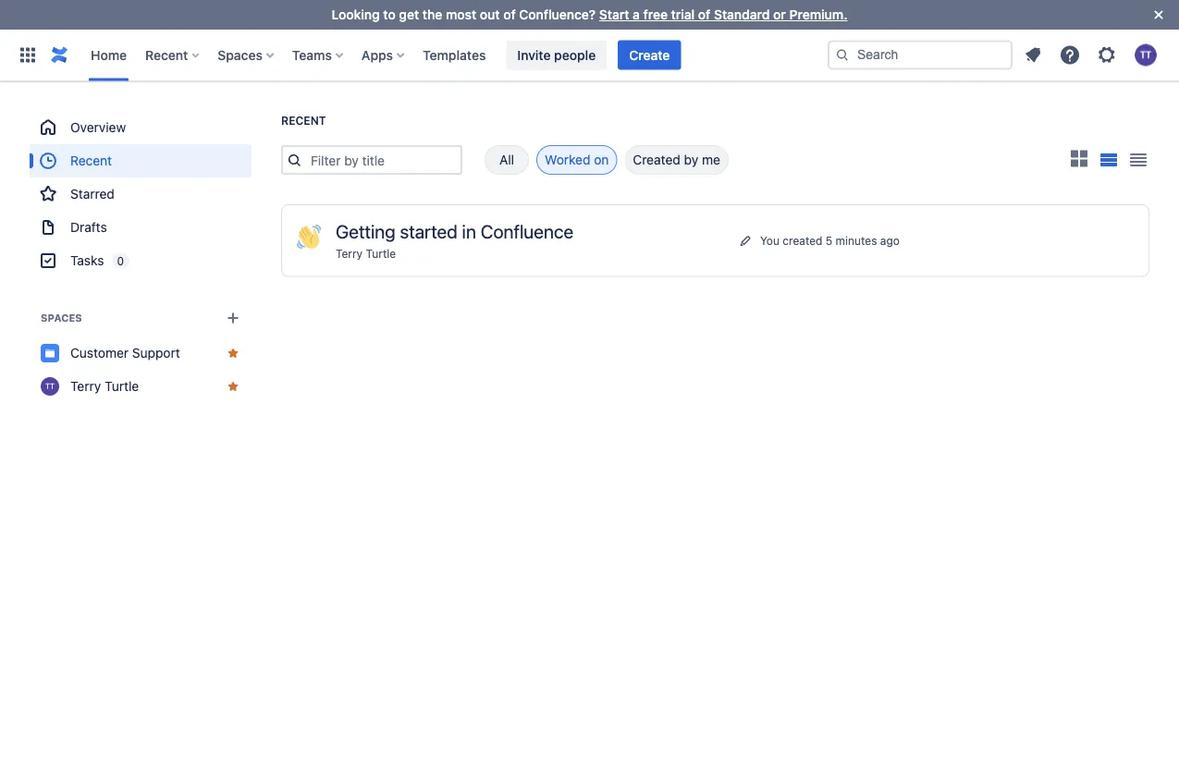 Task type: describe. For each thing, give the bounding box(es) containing it.
notification icon image
[[1022, 44, 1044, 66]]

terry turtle
[[70, 379, 139, 394]]

a
[[633, 7, 640, 22]]

help icon image
[[1059, 44, 1081, 66]]

close image
[[1148, 4, 1170, 26]]

the
[[423, 7, 442, 22]]

1 horizontal spatial terry turtle link
[[336, 247, 396, 260]]

unstar this space image
[[226, 346, 241, 361]]

overview link
[[30, 111, 252, 144]]

spaces inside popup button
[[218, 47, 263, 62]]

out
[[480, 7, 500, 22]]

confluence image
[[48, 44, 70, 66]]

banner containing home
[[0, 29, 1179, 81]]

appswitcher icon image
[[17, 44, 39, 66]]

looking to get the most out of confluence? start a free trial of standard or premium.
[[332, 7, 848, 22]]

getting
[[336, 220, 396, 242]]

0 horizontal spatial terry
[[70, 379, 101, 394]]

tab list containing all
[[463, 145, 729, 175]]

apps
[[362, 47, 393, 62]]

search image
[[835, 48, 850, 62]]

2 of from the left
[[698, 7, 711, 22]]

teams
[[292, 47, 332, 62]]

group containing overview
[[30, 111, 252, 278]]

looking
[[332, 7, 380, 22]]

starred link
[[30, 178, 252, 211]]

apps button
[[356, 40, 412, 70]]

premium.
[[790, 7, 848, 22]]

unstar this space image
[[226, 379, 241, 394]]

invite people
[[517, 47, 596, 62]]

create link
[[618, 40, 681, 70]]

settings icon image
[[1096, 44, 1118, 66]]

in
[[462, 220, 476, 242]]

teams button
[[287, 40, 350, 70]]

me
[[702, 152, 720, 167]]

start
[[599, 7, 629, 22]]

1 of from the left
[[503, 7, 516, 22]]

compact list image
[[1128, 149, 1150, 171]]

starred
[[70, 186, 115, 202]]

get
[[399, 7, 419, 22]]

you created 5 minutes ago
[[760, 234, 900, 247]]

people
[[554, 47, 596, 62]]

to
[[383, 7, 396, 22]]

customer support link
[[30, 337, 252, 370]]

all
[[499, 152, 514, 167]]

confluence
[[481, 220, 574, 242]]

invite people button
[[506, 40, 607, 70]]

2 horizontal spatial recent
[[281, 114, 326, 127]]

turtle inside getting started in confluence terry turtle
[[366, 247, 396, 260]]

recent inside 'popup button'
[[145, 47, 188, 62]]

home link
[[85, 40, 132, 70]]

terry inside getting started in confluence terry turtle
[[336, 247, 363, 260]]

global element
[[11, 29, 824, 81]]

on
[[594, 152, 609, 167]]

Search field
[[828, 40, 1013, 70]]

list image
[[1100, 153, 1118, 166]]

created by me
[[633, 152, 720, 167]]



Task type: vqa. For each thing, say whether or not it's contained in the screenshot.
Projects
no



Task type: locate. For each thing, give the bounding box(es) containing it.
created
[[783, 234, 823, 247]]

terry turtle link
[[336, 247, 396, 260], [30, 370, 252, 403]]

1 vertical spatial turtle
[[105, 379, 139, 394]]

recent button
[[140, 40, 207, 70]]

created
[[633, 152, 681, 167]]

0 horizontal spatial spaces
[[41, 312, 82, 324]]

recent link
[[30, 144, 252, 178]]

you
[[760, 234, 780, 247]]

trial
[[671, 7, 695, 22]]

0 vertical spatial terry
[[336, 247, 363, 260]]

1 horizontal spatial spaces
[[218, 47, 263, 62]]

1 vertical spatial terry
[[70, 379, 101, 394]]

home
[[91, 47, 127, 62]]

terry turtle link down customer support
[[30, 370, 252, 403]]

spaces right recent 'popup button'
[[218, 47, 263, 62]]

turtle down customer support
[[105, 379, 139, 394]]

group
[[30, 111, 252, 278]]

recent up starred
[[70, 153, 112, 168]]

0 vertical spatial spaces
[[218, 47, 263, 62]]

recent
[[145, 47, 188, 62], [281, 114, 326, 127], [70, 153, 112, 168]]

ago
[[880, 234, 900, 247]]

turtle
[[366, 247, 396, 260], [105, 379, 139, 394]]

recent inside "group"
[[70, 153, 112, 168]]

1 horizontal spatial terry
[[336, 247, 363, 260]]

0 horizontal spatial recent
[[70, 153, 112, 168]]

or
[[773, 7, 786, 22]]

spaces button
[[212, 40, 281, 70]]

all button
[[485, 145, 529, 175]]

banner
[[0, 29, 1179, 81]]

spaces up 'customer'
[[41, 312, 82, 324]]

most
[[446, 7, 477, 22]]

standard
[[714, 7, 770, 22]]

0 horizontal spatial turtle
[[105, 379, 139, 394]]

free
[[643, 7, 668, 22]]

0 vertical spatial terry turtle link
[[336, 247, 396, 260]]

customer support
[[70, 345, 180, 361]]

5
[[826, 234, 833, 247]]

0 vertical spatial recent
[[145, 47, 188, 62]]

invite
[[517, 47, 551, 62]]

terry turtle link down getting
[[336, 247, 396, 260]]

terry down 'customer'
[[70, 379, 101, 394]]

0 vertical spatial turtle
[[366, 247, 396, 260]]

drafts link
[[30, 211, 252, 244]]

tab list
[[463, 145, 729, 175]]

recent down teams
[[281, 114, 326, 127]]

confluence?
[[519, 7, 596, 22]]

1 vertical spatial terry turtle link
[[30, 370, 252, 403]]

overview
[[70, 120, 126, 135]]

terry
[[336, 247, 363, 260], [70, 379, 101, 394]]

templates
[[423, 47, 486, 62]]

1 horizontal spatial of
[[698, 7, 711, 22]]

worked on
[[545, 152, 609, 167]]

create
[[629, 47, 670, 62]]

terry down getting
[[336, 247, 363, 260]]

started
[[400, 220, 458, 242]]

created by me button
[[625, 145, 729, 175]]

worked on button
[[537, 145, 617, 175]]

support
[[132, 345, 180, 361]]

minutes
[[836, 234, 877, 247]]

of
[[503, 7, 516, 22], [698, 7, 711, 22]]

worked
[[545, 152, 591, 167]]

of right trial
[[698, 7, 711, 22]]

0
[[117, 254, 124, 267]]

templates link
[[417, 40, 492, 70]]

spaces
[[218, 47, 263, 62], [41, 312, 82, 324]]

drafts
[[70, 220, 107, 235]]

1 horizontal spatial recent
[[145, 47, 188, 62]]

of right out at top
[[503, 7, 516, 22]]

your profile and preferences image
[[1135, 44, 1157, 66]]

by
[[684, 152, 699, 167]]

create a space image
[[222, 307, 244, 329]]

turtle down getting
[[366, 247, 396, 260]]

0 horizontal spatial of
[[503, 7, 516, 22]]

1 vertical spatial spaces
[[41, 312, 82, 324]]

tasks
[[70, 253, 104, 268]]

1 vertical spatial recent
[[281, 114, 326, 127]]

Filter by title field
[[305, 147, 461, 173]]

0 horizontal spatial terry turtle link
[[30, 370, 252, 403]]

confluence image
[[48, 44, 70, 66]]

:wave: image
[[297, 225, 321, 249], [297, 225, 321, 249]]

start a free trial of standard or premium. link
[[599, 7, 848, 22]]

recent right home
[[145, 47, 188, 62]]

2 vertical spatial recent
[[70, 153, 112, 168]]

customer
[[70, 345, 129, 361]]

getting started in confluence terry turtle
[[336, 220, 574, 260]]

cards image
[[1068, 147, 1091, 170]]

1 horizontal spatial turtle
[[366, 247, 396, 260]]



